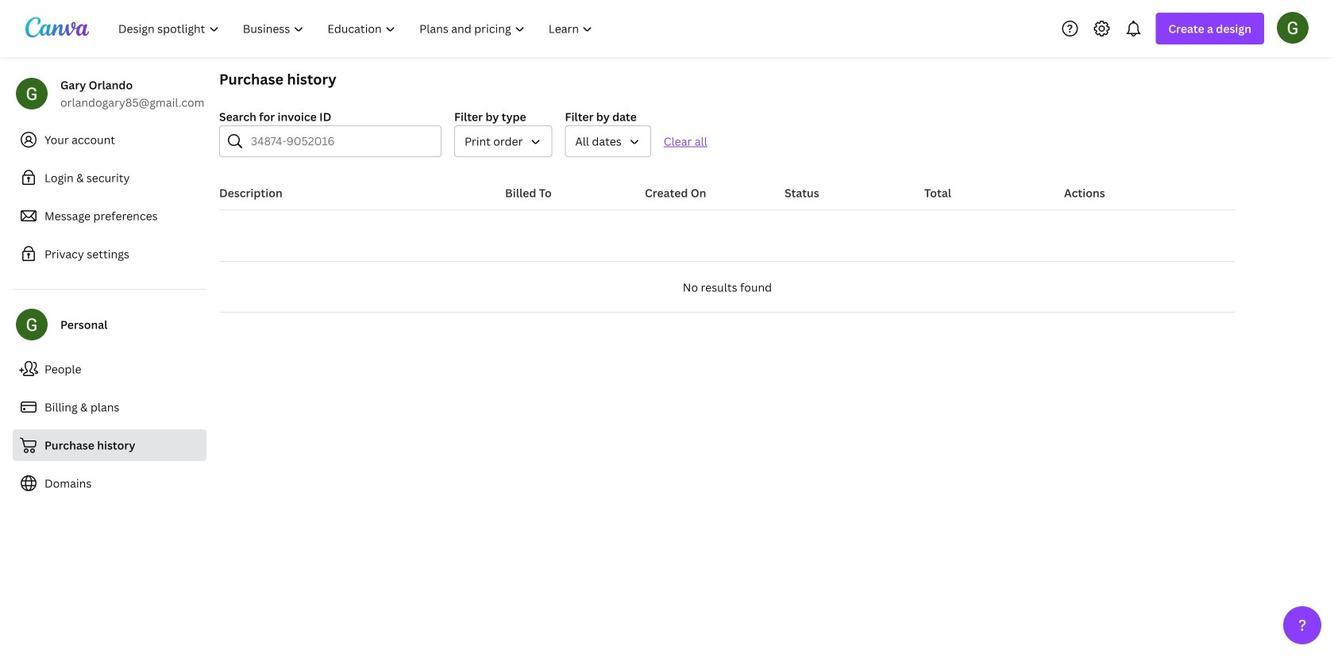 Task type: locate. For each thing, give the bounding box(es) containing it.
None button
[[454, 126, 552, 157], [565, 126, 651, 157], [454, 126, 552, 157], [565, 126, 651, 157]]

34874-9052016 text field
[[251, 126, 431, 156]]

gary orlando image
[[1277, 12, 1309, 43]]

top level navigation element
[[108, 13, 606, 44]]



Task type: vqa. For each thing, say whether or not it's contained in the screenshot.
second "in"
no



